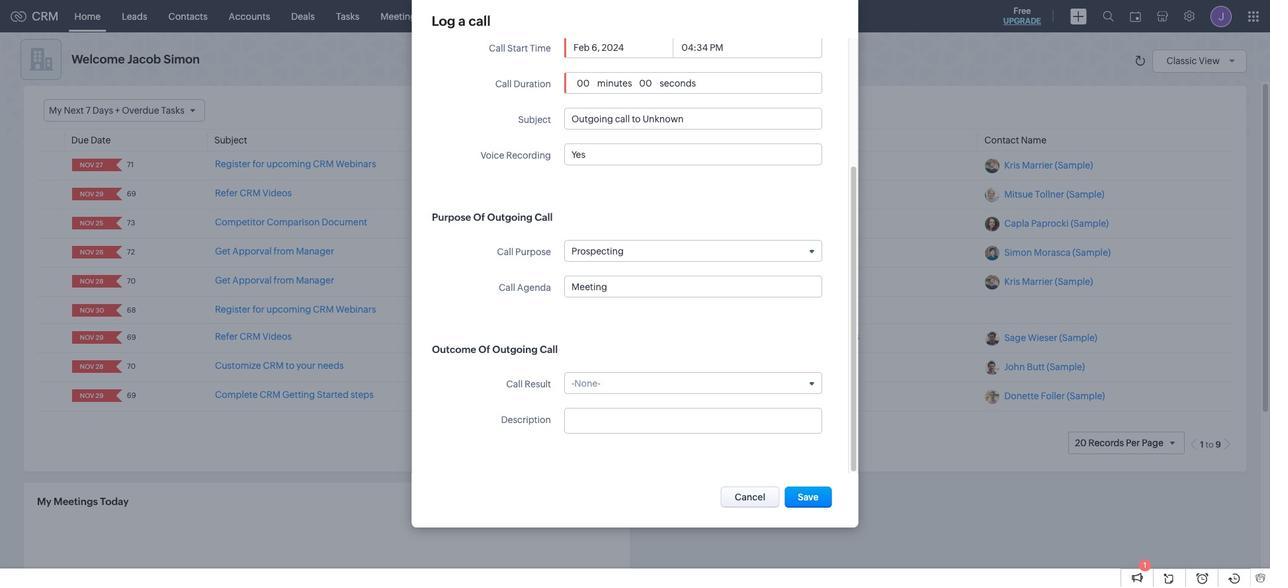 Task type: locate. For each thing, give the bounding box(es) containing it.
0 vertical spatial of
[[473, 212, 485, 223]]

marrier down morasca
[[1022, 277, 1053, 287]]

call down purpose of outgoing call
[[497, 247, 513, 257]]

refer crm videos up competitor
[[215, 188, 292, 199]]

None field
[[76, 159, 107, 171], [76, 188, 107, 201], [76, 217, 107, 230], [76, 246, 107, 259], [76, 275, 107, 288], [76, 304, 107, 317], [76, 332, 107, 344], [76, 361, 107, 373], [76, 390, 107, 402], [76, 159, 107, 171], [76, 188, 107, 201], [76, 217, 107, 230], [76, 246, 107, 259], [76, 275, 107, 288], [76, 304, 107, 317], [76, 332, 107, 344], [76, 361, 107, 373], [76, 390, 107, 402]]

70 for customize crm to your needs
[[127, 363, 136, 371]]

king (sample) link for high
[[739, 275, 813, 287]]

marrier for high
[[1022, 277, 1053, 287]]

0 vertical spatial kris marrier (sample) link
[[1004, 160, 1093, 171]]

1 vertical spatial high
[[651, 390, 672, 400]]

0 horizontal spatial purpose
[[432, 212, 471, 223]]

0 vertical spatial kris
[[1004, 160, 1020, 171]]

truhlar and truhlar attys link
[[739, 332, 859, 342]]

1 vertical spatial to
[[1205, 440, 1214, 450]]

70 up 68
[[127, 277, 136, 285]]

1 vertical spatial webinars
[[336, 304, 376, 315]]

kris marrier (sample) link for low
[[1004, 160, 1093, 171]]

manager for not
[[296, 246, 334, 257]]

get apporval from manager down 'competitor comparison document' link
[[215, 275, 334, 286]]

from
[[274, 246, 294, 257], [274, 275, 294, 286]]

outgoing for purpose
[[487, 212, 532, 223]]

3 69 from the top
[[127, 392, 136, 400]]

competitor comparison document
[[215, 217, 367, 228]]

(sample)
[[774, 159, 813, 169], [1055, 160, 1093, 171], [1066, 189, 1104, 200], [1071, 218, 1109, 229], [1072, 248, 1111, 258], [774, 275, 813, 286], [1055, 277, 1093, 287], [812, 304, 850, 315], [1059, 333, 1097, 343], [1047, 362, 1085, 373], [1067, 391, 1105, 402]]

1 vertical spatial kris marrier (sample) link
[[1004, 277, 1093, 287]]

1 vertical spatial register
[[215, 304, 251, 315]]

calls
[[442, 11, 463, 21]]

of down 'voice'
[[473, 212, 485, 223]]

kris marrier (sample) link down morasca
[[1004, 277, 1093, 287]]

70
[[127, 277, 136, 285], [127, 363, 136, 371]]

1 not from the top
[[535, 159, 550, 169]]

None text field
[[574, 78, 592, 88]]

0 vertical spatial king (sample)
[[753, 159, 813, 169]]

1 get apporval from manager from the top
[[215, 246, 334, 257]]

2 register for upcoming crm webinars link from the top
[[215, 304, 376, 315]]

1 vertical spatial refer crm videos
[[215, 332, 292, 342]]

get apporval from manager link down competitor comparison document
[[215, 246, 334, 257]]

(sample) down to
[[774, 159, 813, 169]]

1 kris marrier (sample) from the top
[[1004, 160, 1093, 171]]

marrier for low
[[1022, 160, 1053, 171]]

from down 'competitor comparison document' link
[[274, 275, 294, 286]]

manager for in
[[296, 275, 334, 286]]

kris marrier (sample) link up tollner
[[1004, 160, 1093, 171]]

in up 'result'
[[535, 361, 543, 371]]

agenda
[[517, 282, 551, 293]]

free
[[1014, 6, 1031, 16]]

in
[[535, 275, 543, 286], [535, 332, 543, 342], [535, 361, 543, 371], [535, 390, 543, 400]]

get apporval from manager link down 'competitor comparison document' link
[[215, 275, 334, 286]]

register for upcoming crm webinars link up your
[[215, 304, 376, 315]]

1 apporval from the top
[[232, 246, 272, 257]]

meetings right my
[[54, 496, 98, 507]]

started for register for upcoming crm webinars
[[552, 159, 584, 169]]

started down status
[[552, 159, 584, 169]]

for up competitor
[[252, 159, 265, 169]]

1 progress from the top
[[545, 275, 582, 286]]

king for high
[[753, 275, 773, 286]]

2 get apporval from manager link from the top
[[215, 275, 334, 286]]

0 vertical spatial refer crm videos link
[[215, 188, 292, 199]]

-none-
[[571, 378, 600, 389]]

2 webinars from the top
[[336, 304, 376, 315]]

0 vertical spatial not started
[[535, 159, 584, 169]]

2 in from the top
[[535, 332, 543, 342]]

simon right jacob
[[164, 52, 200, 66]]

king (sample)
[[753, 159, 813, 169], [753, 275, 813, 286]]

get apporval from manager for not
[[215, 246, 334, 257]]

truhlar left and
[[754, 332, 784, 342]]

of for purpose
[[473, 212, 485, 223]]

2 from from the top
[[274, 275, 294, 286]]

2 vertical spatial not started
[[535, 246, 584, 257]]

donette
[[1004, 391, 1039, 402]]

king
[[753, 159, 773, 169], [753, 275, 773, 286]]

started down needs at the bottom of page
[[317, 390, 349, 400]]

refer crm videos link
[[215, 188, 292, 199], [215, 332, 292, 342]]

1 vertical spatial meetings
[[54, 496, 98, 507]]

1 refer crm videos from the top
[[215, 188, 292, 199]]

2 marrier from the top
[[1022, 277, 1053, 287]]

meetings left log
[[381, 11, 421, 21]]

0 vertical spatial subject
[[518, 114, 551, 125]]

0 vertical spatial meetings
[[381, 11, 421, 21]]

attys
[[837, 332, 859, 342]]

1 marrier from the top
[[1022, 160, 1053, 171]]

3 not from the top
[[535, 246, 550, 257]]

2 register for upcoming crm webinars from the top
[[215, 304, 376, 315]]

1 refer from the top
[[215, 188, 238, 199]]

72
[[127, 248, 135, 256]]

register for upcoming crm webinars up your
[[215, 304, 376, 315]]

refer crm videos link up competitor
[[215, 188, 292, 199]]

reports link
[[473, 0, 528, 32]]

3 in progress from the top
[[535, 361, 582, 371]]

refer crm videos link for mitsue
[[215, 188, 292, 199]]

1 vertical spatial 69
[[127, 334, 136, 341]]

2 truhlar from the left
[[805, 332, 835, 342]]

2 king from the top
[[753, 275, 773, 286]]

0 vertical spatial for
[[252, 159, 265, 169]]

register up customize
[[215, 304, 251, 315]]

kris down contact name link on the top right
[[1004, 160, 1020, 171]]

in down 'result'
[[535, 390, 543, 400]]

call for call result
[[506, 379, 522, 390]]

1 from from the top
[[274, 246, 294, 257]]

to
[[286, 361, 294, 371], [1205, 440, 1214, 450]]

0 vertical spatial 70
[[127, 277, 136, 285]]

0 horizontal spatial meetings
[[54, 496, 98, 507]]

upcoming up customize crm to your needs link
[[266, 304, 311, 315]]

1 register from the top
[[215, 159, 251, 169]]

0 vertical spatial king
[[753, 159, 773, 169]]

0 vertical spatial upcoming
[[266, 159, 311, 169]]

(sample) right morasca
[[1072, 248, 1111, 258]]

0 vertical spatial apporval
[[232, 246, 272, 257]]

1 vertical spatial king
[[753, 275, 773, 286]]

refer crm videos link up customize
[[215, 332, 292, 342]]

(sample) down simon morasca (sample) 'link'
[[1055, 277, 1093, 287]]

high down normal
[[651, 390, 672, 400]]

(sample) right paprocki on the top of page
[[1071, 218, 1109, 229]]

not started for crm
[[535, 159, 584, 169]]

log a call
[[432, 13, 491, 28]]

subject link
[[214, 135, 247, 146]]

for up customize
[[252, 304, 265, 315]]

register for upcoming crm webinars link up comparison on the left of the page
[[215, 159, 376, 169]]

duration
[[513, 79, 551, 89]]

started up prospecting
[[552, 217, 584, 228]]

1 vertical spatial from
[[274, 275, 294, 286]]

2 high from the top
[[651, 390, 672, 400]]

started
[[552, 159, 584, 169], [552, 217, 584, 228], [552, 246, 584, 257], [317, 390, 349, 400]]

3 not started from the top
[[535, 246, 584, 257]]

1 vertical spatial for
[[252, 304, 265, 315]]

capla paprocki (sample)
[[1004, 218, 1109, 229]]

2 upcoming from the top
[[266, 304, 311, 315]]

1 vertical spatial manager
[[296, 275, 334, 286]]

register
[[215, 159, 251, 169], [215, 304, 251, 315]]

1 vertical spatial not started
[[535, 217, 584, 228]]

kris
[[1004, 160, 1020, 171], [1004, 277, 1020, 287]]

1 register for upcoming crm webinars from the top
[[215, 159, 376, 169]]

not started up call purpose
[[535, 217, 584, 228]]

outgoing up call result
[[492, 344, 537, 355]]

2 get apporval from manager from the top
[[215, 275, 334, 286]]

2 not started from the top
[[535, 217, 584, 228]]

1 70 from the top
[[127, 277, 136, 285]]

classic view
[[1166, 55, 1220, 66]]

4 in progress from the top
[[535, 390, 582, 400]]

refer crm videos for mitsue tollner (sample)
[[215, 188, 292, 199]]

not
[[535, 159, 550, 169], [535, 217, 550, 228], [535, 246, 550, 257]]

call
[[489, 43, 505, 54], [495, 79, 511, 89], [534, 212, 552, 223], [497, 247, 513, 257], [498, 282, 515, 293], [539, 344, 558, 355], [506, 379, 522, 390]]

of right outcome
[[478, 344, 490, 355]]

(sample) right ruta
[[812, 304, 850, 315]]

1 vertical spatial king (sample) link
[[739, 275, 813, 287]]

2 king (sample) link from the top
[[739, 275, 813, 287]]

simon morasca (sample)
[[1004, 248, 1111, 258]]

1 vertical spatial apporval
[[232, 275, 272, 286]]

1 horizontal spatial truhlar
[[805, 332, 835, 342]]

0 horizontal spatial 1
[[1144, 562, 1146, 570]]

(sample) up mitsue tollner (sample) link
[[1055, 160, 1093, 171]]

high down the prospecting field
[[651, 275, 672, 286]]

contacts link
[[158, 0, 218, 32]]

0 vertical spatial get apporval from manager
[[215, 246, 334, 257]]

classic
[[1166, 55, 1197, 66]]

0 vertical spatial register for upcoming crm webinars
[[215, 159, 376, 169]]

0 vertical spatial marrier
[[1022, 160, 1053, 171]]

register for 71
[[215, 159, 251, 169]]

webinars up document
[[336, 159, 376, 169]]

printing dimensions link
[[739, 390, 840, 402]]

free upgrade
[[1003, 6, 1041, 26]]

2 register from the top
[[215, 304, 251, 315]]

voice recording
[[480, 150, 551, 161]]

webinars up needs at the bottom of page
[[336, 304, 376, 315]]

0 vertical spatial webinars
[[336, 159, 376, 169]]

1 vertical spatial refer crm videos link
[[215, 332, 292, 342]]

0 vertical spatial 69
[[127, 190, 136, 198]]

king (sample) link
[[739, 159, 813, 170], [739, 275, 813, 287]]

2 king (sample) from the top
[[753, 275, 813, 286]]

0 horizontal spatial to
[[286, 361, 294, 371]]

webinars for 71
[[336, 159, 376, 169]]

2 videos from the top
[[262, 332, 292, 342]]

videos up customize crm to your needs link
[[262, 332, 292, 342]]

2 70 from the top
[[127, 363, 136, 371]]

not started up the agenda
[[535, 246, 584, 257]]

1 vertical spatial of
[[478, 344, 490, 355]]

in progress for king (sample)
[[535, 275, 582, 286]]

recording
[[506, 150, 551, 161]]

deals link
[[281, 0, 325, 32]]

1 vertical spatial register for upcoming crm webinars
[[215, 304, 376, 315]]

1 vertical spatial simon
[[1004, 248, 1032, 258]]

call up 'result'
[[539, 344, 558, 355]]

call result
[[506, 379, 551, 390]]

king down related to
[[753, 159, 773, 169]]

1 register for upcoming crm webinars link from the top
[[215, 159, 376, 169]]

0 vertical spatial get
[[215, 246, 230, 257]]

69
[[127, 190, 136, 198], [127, 334, 136, 341], [127, 392, 136, 400]]

0 vertical spatial register
[[215, 159, 251, 169]]

refer up customize
[[215, 332, 238, 342]]

not down status
[[535, 159, 550, 169]]

0 vertical spatial purpose
[[432, 212, 471, 223]]

0 vertical spatial refer
[[215, 188, 238, 199]]

in for your
[[535, 361, 543, 371]]

calendar image
[[1130, 11, 1141, 21]]

in up outcome of outgoing call
[[535, 332, 543, 342]]

0 vertical spatial simon
[[164, 52, 200, 66]]

not up the agenda
[[535, 246, 550, 257]]

3 in from the top
[[535, 361, 543, 371]]

kris marrier (sample) for low
[[1004, 160, 1093, 171]]

refer crm videos up customize
[[215, 332, 292, 342]]

manager
[[296, 246, 334, 257], [296, 275, 334, 286]]

0 vertical spatial videos
[[262, 188, 292, 199]]

0 vertical spatial king (sample) link
[[739, 159, 813, 170]]

upcoming for 68
[[266, 304, 311, 315]]

call for call purpose
[[497, 247, 513, 257]]

get for in progress
[[215, 275, 230, 286]]

king (sample) link down to
[[739, 159, 813, 170]]

1 vertical spatial purpose
[[515, 247, 551, 257]]

0 vertical spatial register for upcoming crm webinars link
[[215, 159, 376, 169]]

(sample) right foller
[[1067, 391, 1105, 402]]

0 vertical spatial get apporval from manager link
[[215, 246, 334, 257]]

1 vertical spatial not
[[535, 217, 550, 228]]

related
[[738, 135, 771, 146]]

get apporval from manager
[[215, 246, 334, 257], [215, 275, 334, 286]]

profile element
[[1203, 0, 1240, 32]]

1 king from the top
[[753, 159, 773, 169]]

1 vertical spatial subject
[[214, 135, 247, 146]]

0 vertical spatial to
[[286, 361, 294, 371]]

outgoing up call purpose
[[487, 212, 532, 223]]

1 horizontal spatial 1
[[1200, 440, 1204, 450]]

progress for king (sample)
[[545, 275, 582, 286]]

king (sample) up the michael ruta (sample) link
[[753, 275, 813, 286]]

call left the agenda
[[498, 282, 515, 293]]

subject
[[518, 114, 551, 125], [214, 135, 247, 146]]

register for upcoming crm webinars up comparison on the left of the page
[[215, 159, 376, 169]]

kris for high
[[1004, 277, 1020, 287]]

1 for 1 to 9
[[1200, 440, 1204, 450]]

result
[[524, 379, 551, 390]]

1 high from the top
[[651, 275, 672, 286]]

2 refer crm videos link from the top
[[215, 332, 292, 342]]

2 kris from the top
[[1004, 277, 1020, 287]]

1 horizontal spatial meetings
[[381, 11, 421, 21]]

kris marrier (sample) down morasca
[[1004, 277, 1093, 287]]

0 vertical spatial not
[[535, 159, 550, 169]]

1 horizontal spatial simon
[[1004, 248, 1032, 258]]

1 to 9
[[1200, 440, 1221, 450]]

kris marrier (sample) up tollner
[[1004, 160, 1093, 171]]

call left 'result'
[[506, 379, 522, 390]]

1 vertical spatial get apporval from manager link
[[215, 275, 334, 286]]

2 in progress from the top
[[535, 332, 582, 342]]

None text field
[[637, 78, 654, 88], [571, 113, 815, 124], [571, 149, 815, 160], [571, 281, 815, 292], [637, 78, 654, 88], [571, 113, 815, 124], [571, 149, 815, 160], [571, 281, 815, 292]]

1 get apporval from manager link from the top
[[215, 246, 334, 257]]

started right call purpose
[[552, 246, 584, 257]]

get apporval from manager down competitor comparison document
[[215, 246, 334, 257]]

not started down status
[[535, 159, 584, 169]]

73
[[127, 219, 135, 227]]

71
[[127, 161, 134, 169]]

0 vertical spatial 1
[[1200, 440, 1204, 450]]

1 vertical spatial kris marrier (sample)
[[1004, 277, 1093, 287]]

simon down the capla
[[1004, 248, 1032, 258]]

0 vertical spatial high
[[651, 275, 672, 286]]

to left your
[[286, 361, 294, 371]]

2 apporval from the top
[[232, 275, 272, 286]]

2 vertical spatial 69
[[127, 392, 136, 400]]

1 in from the top
[[535, 275, 543, 286]]

due
[[71, 135, 89, 146]]

home
[[74, 11, 101, 21]]

in progress for printing dimensions
[[535, 390, 582, 400]]

in progress
[[535, 275, 582, 286], [535, 332, 582, 342], [535, 361, 582, 371], [535, 390, 582, 400]]

2 kris marrier (sample) from the top
[[1004, 277, 1093, 287]]

1 vertical spatial refer
[[215, 332, 238, 342]]

3 progress from the top
[[545, 361, 582, 371]]

upcoming up competitor comparison document
[[266, 159, 311, 169]]

1 vertical spatial videos
[[262, 332, 292, 342]]

1 69 from the top
[[127, 190, 136, 198]]

call start time
[[489, 43, 551, 54]]

crm left getting
[[260, 390, 280, 400]]

refer crm videos link for sage
[[215, 332, 292, 342]]

1 webinars from the top
[[336, 159, 376, 169]]

for for 71
[[252, 159, 265, 169]]

status
[[534, 135, 561, 146]]

call left start
[[489, 43, 505, 54]]

1 upcoming from the top
[[266, 159, 311, 169]]

for for 68
[[252, 304, 265, 315]]

king up michael
[[753, 275, 773, 286]]

1 vertical spatial upcoming
[[266, 304, 311, 315]]

1 vertical spatial 70
[[127, 363, 136, 371]]

1 vertical spatial get apporval from manager
[[215, 275, 334, 286]]

None button
[[721, 487, 779, 508], [785, 487, 832, 508], [721, 487, 779, 508], [785, 487, 832, 508]]

0 vertical spatial manager
[[296, 246, 334, 257]]

donette foller (sample) link
[[1004, 391, 1105, 402]]

1 vertical spatial king (sample)
[[753, 275, 813, 286]]

a
[[458, 13, 466, 28]]

2 get from the top
[[215, 275, 230, 286]]

meetings
[[381, 11, 421, 21], [54, 496, 98, 507]]

refer up competitor
[[215, 188, 238, 199]]

1 king (sample) from the top
[[753, 159, 813, 169]]

70 down 68
[[127, 363, 136, 371]]

truhlar and truhlar attys
[[754, 332, 859, 342]]

1 videos from the top
[[262, 188, 292, 199]]

1 vertical spatial kris
[[1004, 277, 1020, 287]]

tasks
[[336, 11, 359, 21]]

call left the duration
[[495, 79, 511, 89]]

0 vertical spatial refer crm videos
[[215, 188, 292, 199]]

kris down simon morasca (sample) 'link'
[[1004, 277, 1020, 287]]

1 vertical spatial outgoing
[[492, 344, 537, 355]]

upcoming for 71
[[266, 159, 311, 169]]

1 get from the top
[[215, 246, 230, 257]]

mitsue
[[1004, 189, 1033, 200]]

priority
[[650, 135, 681, 146]]

1 manager from the top
[[296, 246, 334, 257]]

seconds
[[657, 78, 696, 88]]

2 kris marrier (sample) link from the top
[[1004, 277, 1093, 287]]

1 kris marrier (sample) link from the top
[[1004, 160, 1093, 171]]

1 vertical spatial get
[[215, 275, 230, 286]]

1 king (sample) link from the top
[[739, 159, 813, 170]]

in down call purpose
[[535, 275, 543, 286]]

register for upcoming crm webinars for 68
[[215, 304, 376, 315]]

to left 9
[[1205, 440, 1214, 450]]

2 refer from the top
[[215, 332, 238, 342]]

1 in progress from the top
[[535, 275, 582, 286]]

king (sample) link up michael
[[739, 275, 813, 287]]

from for not
[[274, 246, 294, 257]]

tasks link
[[325, 0, 370, 32]]

4 in from the top
[[535, 390, 543, 400]]

king (sample) down to
[[753, 159, 813, 169]]

printing
[[754, 390, 788, 400]]

1 vertical spatial 1
[[1144, 562, 1146, 570]]

1 vertical spatial register for upcoming crm webinars link
[[215, 304, 376, 315]]

1 for from the top
[[252, 159, 265, 169]]

0 horizontal spatial subject
[[214, 135, 247, 146]]

priority link
[[650, 135, 681, 146]]

1 vertical spatial marrier
[[1022, 277, 1053, 287]]

0 vertical spatial kris marrier (sample)
[[1004, 160, 1093, 171]]

register for upcoming crm webinars
[[215, 159, 376, 169], [215, 304, 376, 315]]

not started
[[535, 159, 584, 169], [535, 217, 584, 228], [535, 246, 584, 257]]

minutes
[[595, 78, 634, 88]]

from down competitor comparison document
[[274, 246, 294, 257]]

1 refer crm videos link from the top
[[215, 188, 292, 199]]

1 not started from the top
[[535, 159, 584, 169]]

from for in
[[274, 275, 294, 286]]

truhlar right and
[[805, 332, 835, 342]]

2 refer crm videos from the top
[[215, 332, 292, 342]]

videos up competitor comparison document
[[262, 188, 292, 199]]

2 69 from the top
[[127, 334, 136, 341]]

kris marrier (sample)
[[1004, 160, 1093, 171], [1004, 277, 1093, 287]]

2 vertical spatial not
[[535, 246, 550, 257]]

apporval for not
[[232, 246, 272, 257]]

0 horizontal spatial truhlar
[[754, 332, 784, 342]]

crm right logo
[[32, 9, 59, 23]]

2 manager from the top
[[296, 275, 334, 286]]

marrier down name
[[1022, 160, 1053, 171]]

not up call purpose
[[535, 217, 550, 228]]

register down subject link
[[215, 159, 251, 169]]

1 kris from the top
[[1004, 160, 1020, 171]]

0 vertical spatial outgoing
[[487, 212, 532, 223]]

0 vertical spatial from
[[274, 246, 294, 257]]

high for printing
[[651, 390, 672, 400]]

2 for from the top
[[252, 304, 265, 315]]

4 progress from the top
[[545, 390, 582, 400]]

and
[[786, 332, 804, 342]]



Task type: describe. For each thing, give the bounding box(es) containing it.
jacob
[[127, 52, 161, 66]]

accounts link
[[218, 0, 281, 32]]

profile image
[[1210, 6, 1232, 27]]

reports
[[484, 11, 517, 21]]

sage wieser (sample)
[[1004, 333, 1097, 343]]

butt
[[1027, 362, 1045, 373]]

calls link
[[431, 0, 473, 32]]

Prospecting field
[[571, 246, 815, 256]]

(sample) up the michael ruta (sample) link
[[774, 275, 813, 286]]

michael ruta (sample)
[[754, 304, 850, 315]]

2 not from the top
[[535, 217, 550, 228]]

competitor comparison document link
[[215, 217, 367, 228]]

of for outcome
[[478, 344, 490, 355]]

related to
[[738, 135, 783, 146]]

refer crm videos for sage wieser (sample)
[[215, 332, 292, 342]]

steps
[[351, 390, 374, 400]]

register for upcoming crm webinars for 71
[[215, 159, 376, 169]]

dimensions
[[790, 390, 840, 400]]

1 for 1
[[1144, 562, 1146, 570]]

complete crm getting started steps
[[215, 390, 374, 400]]

printing dimensions
[[754, 390, 840, 400]]

68
[[127, 306, 136, 314]]

outcome
[[432, 344, 476, 355]]

69 for sage
[[127, 334, 136, 341]]

call duration
[[495, 79, 551, 89]]

complete
[[215, 390, 258, 400]]

apporval for in
[[232, 275, 272, 286]]

leads link
[[111, 0, 158, 32]]

2 progress from the top
[[545, 332, 582, 342]]

my
[[37, 496, 51, 507]]

get apporval from manager link for not started
[[215, 246, 334, 257]]

-None- field
[[571, 378, 815, 389]]

crm up competitor
[[240, 188, 261, 199]]

call for call duration
[[495, 79, 511, 89]]

due date
[[71, 135, 111, 146]]

donette foller (sample)
[[1004, 391, 1105, 402]]

refer for mitsue tollner (sample)
[[215, 188, 238, 199]]

paprocki
[[1031, 218, 1069, 229]]

crm up needs at the bottom of page
[[313, 304, 334, 315]]

contact name link
[[984, 135, 1047, 146]]

john butt (sample)
[[1004, 362, 1085, 373]]

progress for benton
[[545, 361, 582, 371]]

in for manager
[[535, 275, 543, 286]]

customize crm to your needs link
[[215, 361, 344, 371]]

low
[[651, 159, 669, 169]]

videos for mitsue
[[262, 188, 292, 199]]

register for upcoming crm webinars link for 71
[[215, 159, 376, 169]]

register for 68
[[215, 304, 251, 315]]

call purpose
[[497, 247, 551, 257]]

my meetings today
[[37, 496, 129, 507]]

not started for manager
[[535, 246, 584, 257]]

normal
[[651, 361, 683, 371]]

started for get apporval from manager
[[552, 246, 584, 257]]

accounts
[[229, 11, 270, 21]]

9
[[1215, 440, 1221, 450]]

your
[[296, 361, 316, 371]]

leads
[[122, 11, 147, 21]]

outgoing for outcome
[[492, 344, 537, 355]]

1 horizontal spatial purpose
[[515, 247, 551, 257]]

time
[[529, 43, 551, 54]]

description
[[501, 415, 551, 425]]

call up call purpose
[[534, 212, 552, 223]]

0 horizontal spatial simon
[[164, 52, 200, 66]]

comparison
[[267, 217, 320, 228]]

wieser
[[1028, 333, 1057, 343]]

contact
[[984, 135, 1019, 146]]

kris for low
[[1004, 160, 1020, 171]]

michael
[[754, 304, 788, 315]]

logo image
[[11, 11, 26, 21]]

progress for printing dimensions
[[545, 390, 582, 400]]

due date link
[[71, 135, 111, 146]]

complete crm getting started steps link
[[215, 390, 374, 400]]

mitsue tollner (sample)
[[1004, 189, 1104, 200]]

sage
[[1004, 333, 1026, 343]]

benton
[[754, 361, 785, 371]]

high for king
[[651, 275, 672, 286]]

michael ruta (sample) link
[[739, 304, 850, 315]]

get apporval from manager link for in progress
[[215, 275, 334, 286]]

get apporval from manager for in
[[215, 275, 334, 286]]

videos for sage
[[262, 332, 292, 342]]

voice
[[480, 150, 504, 161]]

69 for donette
[[127, 392, 136, 400]]

call for call agenda
[[498, 282, 515, 293]]

home link
[[64, 0, 111, 32]]

(sample) right tollner
[[1066, 189, 1104, 200]]

register for upcoming crm webinars link for 68
[[215, 304, 376, 315]]

crm up customize
[[240, 332, 261, 342]]

name
[[1021, 135, 1047, 146]]

contact name
[[984, 135, 1047, 146]]

in progress for benton
[[535, 361, 582, 371]]

needs
[[317, 361, 344, 371]]

king for low
[[753, 159, 773, 169]]

purpose of outgoing call
[[432, 212, 552, 223]]

hh:mm a text field
[[679, 42, 729, 53]]

capla paprocki (sample) link
[[1004, 218, 1109, 229]]

in for started
[[535, 390, 543, 400]]

capla
[[1004, 218, 1029, 229]]

tollner
[[1035, 189, 1064, 200]]

(sample) right wieser
[[1059, 333, 1097, 343]]

1 truhlar from the left
[[754, 332, 784, 342]]

call
[[469, 13, 491, 28]]

webinars for 68
[[336, 304, 376, 315]]

prospecting
[[571, 246, 623, 256]]

1 horizontal spatial to
[[1205, 440, 1214, 450]]

customize
[[215, 361, 261, 371]]

crm link
[[11, 9, 59, 23]]

king (sample) for low
[[753, 159, 813, 169]]

1 horizontal spatial subject
[[518, 114, 551, 125]]

69 for mitsue
[[127, 190, 136, 198]]

started for competitor comparison document
[[552, 217, 584, 228]]

crm left your
[[263, 361, 284, 371]]

deals
[[291, 11, 315, 21]]

benton link
[[739, 361, 785, 372]]

kris marrier (sample) link for high
[[1004, 277, 1093, 287]]

(sample) right butt
[[1047, 362, 1085, 373]]

king (sample) link for low
[[739, 159, 813, 170]]

not for manager
[[535, 246, 550, 257]]

today
[[100, 496, 129, 507]]

king (sample) for high
[[753, 275, 813, 286]]

start
[[507, 43, 528, 54]]

get for not started
[[215, 246, 230, 257]]

70 for get apporval from manager
[[127, 277, 136, 285]]

none-
[[574, 378, 600, 389]]

call for call start time
[[489, 43, 505, 54]]

crm up document
[[313, 159, 334, 169]]

kris marrier (sample) for high
[[1004, 277, 1093, 287]]

related to link
[[738, 135, 783, 146]]

outcome of outgoing call
[[432, 344, 558, 355]]

refer for sage wieser (sample)
[[215, 332, 238, 342]]

date
[[91, 135, 111, 146]]

document
[[322, 217, 367, 228]]

mmm d, yyyy text field
[[571, 42, 673, 53]]

john butt (sample) link
[[1004, 362, 1085, 373]]

simon morasca (sample) link
[[1004, 248, 1111, 258]]

contacts
[[168, 11, 208, 21]]

john
[[1004, 362, 1025, 373]]

not for crm
[[535, 159, 550, 169]]



Task type: vqa. For each thing, say whether or not it's contained in the screenshot.


